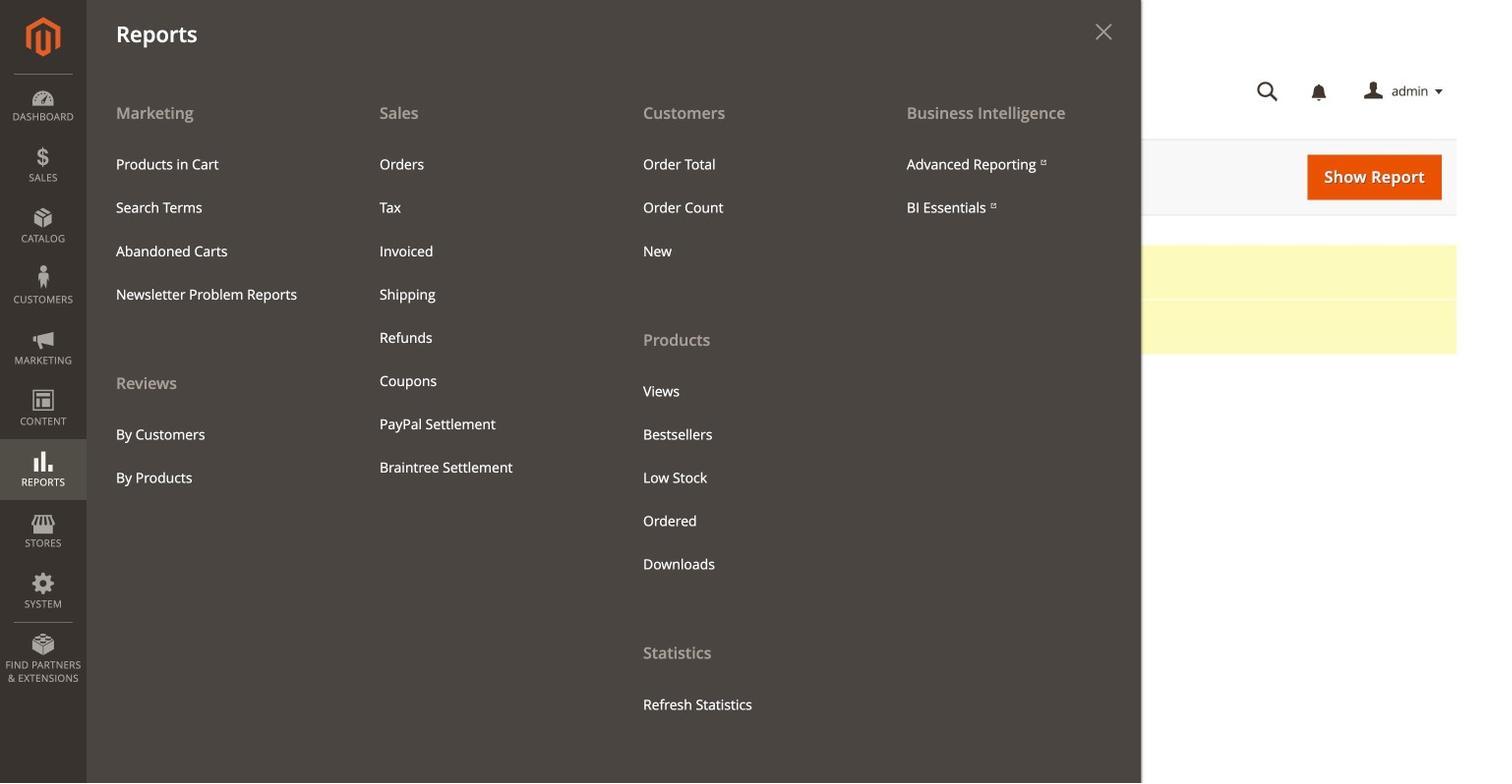 Task type: locate. For each thing, give the bounding box(es) containing it.
menu bar
[[0, 0, 1141, 784]]

menu
[[87, 90, 1141, 784], [87, 90, 350, 500], [614, 90, 877, 727], [101, 143, 335, 317], [365, 143, 599, 490], [629, 143, 863, 273], [892, 143, 1126, 230], [629, 370, 863, 587], [101, 414, 335, 500]]

None text field
[[459, 552, 606, 584], [459, 614, 606, 646], [459, 552, 606, 584], [459, 614, 606, 646]]



Task type: vqa. For each thing, say whether or not it's contained in the screenshot.
the magento admin panel 'icon'
yes



Task type: describe. For each thing, give the bounding box(es) containing it.
magento admin panel image
[[26, 17, 60, 57]]



